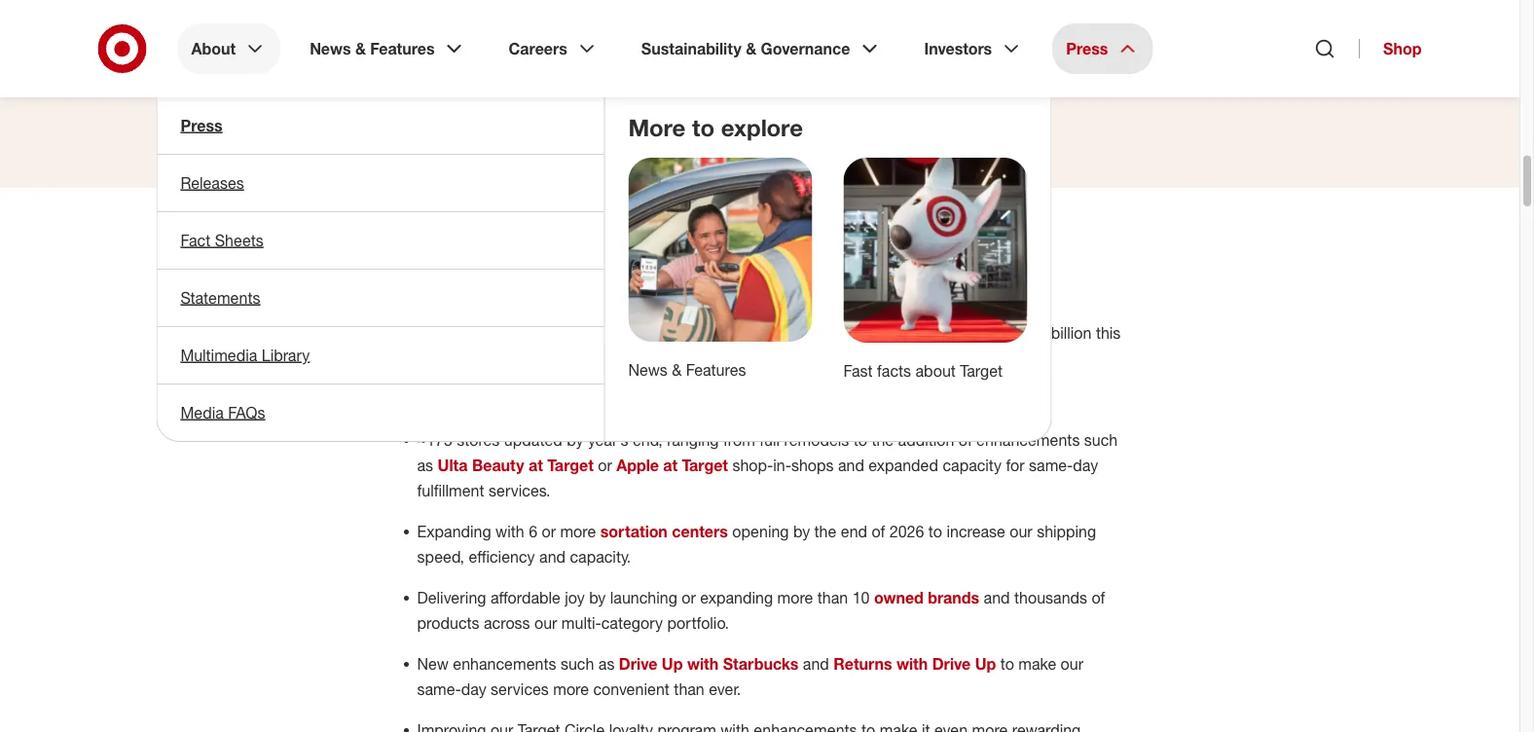 Task type: locate. For each thing, give the bounding box(es) containing it.
~20 new stores coming to more neighborhoods in 2023.
[[417, 389, 809, 408]]

portfolio.
[[667, 613, 729, 632]]

1 vertical spatial same-
[[417, 679, 461, 698]]

multimedia
[[181, 346, 257, 365]]

2 at from the left
[[663, 455, 678, 474]]

2 horizontal spatial &
[[746, 39, 757, 58]]

0 vertical spatial the
[[872, 430, 894, 449]]

0 vertical spatial than
[[702, 323, 733, 342]]

0 horizontal spatial by
[[567, 430, 584, 449]]

2 drive from the left
[[932, 654, 971, 673]]

to do it, we'll keep investing in priority areas that build our capabilities, enhance our shopping experiences and make target more relevant than ever. in fact, we plan to invest $4 billion to $5 billion this year to deliver even more of what our guests love most. that includes …
[[394, 298, 1121, 367]]

0 vertical spatial such
[[1084, 430, 1118, 449]]

it,
[[436, 298, 449, 317]]

capacity.
[[570, 547, 631, 566]]

shipping
[[1037, 522, 1096, 541]]

1 horizontal spatial drive
[[932, 654, 971, 673]]

make inside to do it, we'll keep investing in priority areas that build our capabilities, enhance our shopping experiences and make target more relevant than ever. in fact, we plan to invest $4 billion to $5 billion this year to deliver even more of what our guests love most. that includes …
[[514, 323, 552, 342]]

2023,
[[421, 251, 479, 279]]

keep
[[487, 298, 521, 317]]

0 vertical spatial as
[[417, 455, 433, 474]]

0 horizontal spatial at
[[529, 455, 543, 474]]

with right returns
[[896, 654, 928, 673]]

1 horizontal spatial features
[[686, 360, 746, 379]]

love
[[708, 348, 736, 367]]

than for ever.
[[674, 679, 705, 698]]

more down what
[[603, 389, 639, 408]]

brands
[[928, 588, 979, 607]]

billion right $4
[[967, 323, 1008, 342]]

0 horizontal spatial day
[[461, 679, 486, 698]]

and right brands
[[984, 588, 1010, 607]]

0 vertical spatial features
[[370, 39, 435, 58]]

0 vertical spatial day
[[1073, 455, 1098, 474]]

6
[[529, 522, 537, 541]]

1 horizontal spatial up
[[975, 654, 996, 673]]

1 horizontal spatial news & features
[[628, 360, 746, 379]]

by for ranging
[[567, 430, 584, 449]]

of left what
[[574, 348, 587, 367]]

sustainability & governance link
[[628, 23, 895, 74]]

of inside to do it, we'll keep investing in priority areas that build our capabilities, enhance our shopping experiences and make target more relevant than ever. in fact, we plan to invest $4 billion to $5 billion this year to deliver even more of what our guests love most. that includes …
[[574, 348, 587, 367]]

0 vertical spatial news & features
[[310, 39, 435, 58]]

our down thousands
[[1061, 654, 1084, 673]]

0 horizontal spatial the
[[814, 522, 837, 541]]

shop-
[[732, 455, 773, 474]]

by
[[567, 430, 584, 449], [793, 522, 810, 541], [589, 588, 606, 607]]

stores up beauty
[[457, 430, 500, 449]]

~175 stores updated by year's end, ranging from full remodels to the addition of enhancements such as
[[417, 430, 1118, 474]]

1 horizontal spatial in
[[753, 389, 765, 408]]

1 horizontal spatial billion
[[1051, 323, 1092, 342]]

to right the coming
[[585, 389, 598, 408]]

media faqs link
[[157, 385, 604, 441]]

features
[[370, 39, 435, 58], [686, 360, 746, 379]]

our inside 'and thousands of products across our multi-category portfolio.'
[[534, 613, 557, 632]]

to inside the site navigation element
[[692, 113, 715, 142]]

0 horizontal spatial &
[[355, 39, 366, 58]]

ever. inside to make our same-day services more convenient than ever.
[[709, 679, 741, 698]]

drive down brands
[[932, 654, 971, 673]]

expanding
[[700, 588, 773, 607]]

target
[[556, 323, 599, 342], [960, 361, 1003, 380], [547, 455, 594, 474], [682, 455, 728, 474]]

fast facts about target link
[[844, 361, 1003, 380]]

and inside opening by the end of 2026 to increase our shipping speed, efficiency and capacity.
[[539, 547, 566, 566]]

target down "updated"
[[547, 455, 594, 474]]

at down "updated"
[[529, 455, 543, 474]]

year's
[[588, 430, 628, 449]]

1 horizontal spatial the
[[872, 430, 894, 449]]

this
[[1096, 323, 1121, 342]]

our right the increase
[[1010, 522, 1033, 541]]

or right 6 at the left of the page
[[542, 522, 556, 541]]

of right thousands
[[1092, 588, 1105, 607]]

0 horizontal spatial drive
[[619, 654, 657, 673]]

as up the "convenient"
[[598, 654, 615, 673]]

to right 2026
[[929, 522, 942, 541]]

1 vertical spatial news
[[628, 360, 668, 379]]

the up expanded
[[872, 430, 894, 449]]

the left end at the right of page
[[814, 522, 837, 541]]

in left fact,
[[774, 323, 786, 342]]

in up to
[[394, 251, 415, 279]]

1 billion from the left
[[967, 323, 1008, 342]]

and down keep
[[483, 323, 510, 342]]

new
[[448, 389, 477, 408]]

0 horizontal spatial press link
[[157, 97, 604, 154]]

up up the "convenient"
[[662, 654, 683, 673]]

shops
[[791, 455, 834, 474]]

or up portfolio.
[[682, 588, 696, 607]]

1 vertical spatial day
[[461, 679, 486, 698]]

make down thousands
[[1019, 654, 1056, 673]]

or
[[598, 455, 612, 474], [542, 522, 556, 541], [682, 588, 696, 607]]

day left services
[[461, 679, 486, 698]]

1 horizontal spatial make
[[1019, 654, 1056, 673]]

as
[[417, 455, 433, 474], [598, 654, 615, 673]]

than down 'new enhancements such as drive up with starbucks and returns with drive up'
[[674, 679, 705, 698]]

library
[[262, 346, 310, 365]]

1 vertical spatial such
[[561, 654, 594, 673]]

target down investing
[[556, 323, 599, 342]]

to
[[394, 298, 410, 317]]

0 vertical spatial stores
[[481, 389, 524, 408]]

by right joy
[[589, 588, 606, 607]]

0 horizontal spatial press
[[181, 116, 223, 135]]

up down brands
[[975, 654, 996, 673]]

by for expanding
[[589, 588, 606, 607]]

thousands
[[1014, 588, 1087, 607]]

2 vertical spatial by
[[589, 588, 606, 607]]

sustainability & governance
[[641, 39, 850, 58]]

0 vertical spatial news
[[310, 39, 351, 58]]

make inside to make our same-day services more convenient than ever.
[[1019, 654, 1056, 673]]

expanding with 6 or more sortation centers
[[417, 522, 728, 541]]

of up capacity on the right of the page
[[959, 430, 972, 449]]

ever. down drive up with starbucks link
[[709, 679, 741, 698]]

enhancements up services
[[453, 654, 556, 673]]

0 horizontal spatial such
[[561, 654, 594, 673]]

0 vertical spatial by
[[567, 430, 584, 449]]

0 vertical spatial ever.
[[737, 323, 769, 342]]

day inside shop-in-shops and expanded capacity for same-day fulfillment services.
[[1073, 455, 1098, 474]]

1 horizontal spatial by
[[589, 588, 606, 607]]

of right end at the right of page
[[872, 522, 885, 541]]

0 horizontal spatial features
[[370, 39, 435, 58]]

1 vertical spatial enhancements
[[453, 654, 556, 673]]

0 horizontal spatial up
[[662, 654, 683, 673]]

speed,
[[417, 547, 464, 566]]

1 vertical spatial than
[[818, 588, 848, 607]]

1 vertical spatial or
[[542, 522, 556, 541]]

more right the even
[[534, 348, 570, 367]]

in inside to do it, we'll keep investing in priority areas that build our capabilities, enhance our shopping experiences and make target more relevant than ever. in fact, we plan to invest $4 billion to $5 billion this year to deliver even more of what our guests love most. that includes …
[[774, 323, 786, 342]]

than left 10
[[818, 588, 848, 607]]

our down affordable
[[534, 613, 557, 632]]

news
[[310, 39, 351, 58], [628, 360, 668, 379]]

by up ulta beauty at target or apple at target
[[567, 430, 584, 449]]

same- inside to make our same-day services more convenient than ever.
[[417, 679, 461, 698]]

in left priority
[[592, 298, 604, 317]]

same- down new
[[417, 679, 461, 698]]

and down expanding with 6 or more sortation centers at the left bottom of the page
[[539, 547, 566, 566]]

0 horizontal spatial billion
[[967, 323, 1008, 342]]

coming
[[529, 389, 580, 408]]

at right "apple"
[[663, 455, 678, 474]]

1 horizontal spatial or
[[598, 455, 612, 474]]

and right shops
[[838, 455, 864, 474]]

from
[[723, 430, 755, 449]]

centers
[[672, 522, 728, 541]]

billion right $5
[[1051, 323, 1092, 342]]

0 horizontal spatial make
[[514, 323, 552, 342]]

to right remodels
[[854, 430, 867, 449]]

end
[[841, 522, 867, 541]]

a team member hands a guest a starbucks bag at drive up image
[[628, 158, 812, 342]]

of
[[574, 348, 587, 367], [959, 430, 972, 449], [872, 522, 885, 541], [1092, 588, 1105, 607]]

1 horizontal spatial news & features link
[[628, 360, 746, 379]]

in
[[394, 251, 415, 279], [774, 323, 786, 342]]

our
[[773, 298, 796, 317], [951, 298, 974, 317], [630, 348, 653, 367], [1010, 522, 1033, 541], [534, 613, 557, 632], [1061, 654, 1084, 673]]

0 horizontal spatial enhancements
[[453, 654, 556, 673]]

billion
[[967, 323, 1008, 342], [1051, 323, 1092, 342]]

fast facts about target
[[844, 361, 1003, 380]]

make up the even
[[514, 323, 552, 342]]

0 vertical spatial news & features link
[[296, 23, 480, 74]]

ever. down build
[[737, 323, 769, 342]]

as inside ~175 stores updated by year's end, ranging from full remodels to the addition of enhancements such as
[[417, 455, 433, 474]]

drive up the "convenient"
[[619, 654, 657, 673]]

1 horizontal spatial such
[[1084, 430, 1118, 449]]

same- right for
[[1029, 455, 1073, 474]]

do
[[414, 298, 432, 317]]

2 vertical spatial or
[[682, 588, 696, 607]]

1 vertical spatial news & features
[[628, 360, 746, 379]]

2 horizontal spatial by
[[793, 522, 810, 541]]

1 vertical spatial ever.
[[709, 679, 741, 698]]

fast
[[844, 361, 873, 380]]

1 horizontal spatial day
[[1073, 455, 1098, 474]]

2 vertical spatial than
[[674, 679, 705, 698]]

0 vertical spatial enhancements
[[976, 430, 1080, 449]]

0 horizontal spatial in
[[592, 298, 604, 317]]

same- inside shop-in-shops and expanded capacity for same-day fulfillment services.
[[1029, 455, 1073, 474]]

that
[[783, 348, 814, 367]]

more
[[603, 323, 639, 342], [534, 348, 570, 367], [603, 389, 639, 408], [560, 522, 596, 541], [777, 588, 813, 607], [553, 679, 589, 698]]

in 2023, we'll bring guests our very best
[[394, 251, 833, 279]]

sustainability
[[641, 39, 742, 58]]

shopping
[[978, 298, 1043, 317]]

0 vertical spatial in
[[394, 251, 415, 279]]

day up shipping
[[1073, 455, 1098, 474]]

make
[[514, 323, 552, 342], [1019, 654, 1056, 673]]

up
[[662, 654, 683, 673], [975, 654, 996, 673]]

of inside 'and thousands of products across our multi-category portfolio.'
[[1092, 588, 1105, 607]]

1 vertical spatial make
[[1019, 654, 1056, 673]]

stores right new
[[481, 389, 524, 408]]

1 at from the left
[[529, 455, 543, 474]]

more right services
[[553, 679, 589, 698]]

full
[[760, 430, 780, 449]]

1 horizontal spatial as
[[598, 654, 615, 673]]

0 horizontal spatial in
[[394, 251, 415, 279]]

0 horizontal spatial as
[[417, 455, 433, 474]]

about link
[[178, 23, 280, 74]]

0 vertical spatial make
[[514, 323, 552, 342]]

site navigation element
[[0, 0, 1534, 732]]

1 up from the left
[[662, 654, 683, 673]]

1 horizontal spatial press link
[[1053, 23, 1153, 74]]

deliver
[[446, 348, 492, 367]]

~20
[[417, 389, 444, 408]]

sortation
[[600, 522, 668, 541]]

0 vertical spatial or
[[598, 455, 612, 474]]

0 horizontal spatial same-
[[417, 679, 461, 698]]

than down 'that'
[[702, 323, 733, 342]]

our inside opening by the end of 2026 to increase our shipping speed, efficiency and capacity.
[[1010, 522, 1033, 541]]

1 vertical spatial stores
[[457, 430, 500, 449]]

&
[[355, 39, 366, 58], [746, 39, 757, 58], [672, 360, 682, 379]]

end,
[[633, 430, 663, 449]]

with left 6 at the left of the page
[[496, 522, 524, 541]]

by right opening on the bottom of the page
[[793, 522, 810, 541]]

1 horizontal spatial same-
[[1029, 455, 1073, 474]]

or down "year's"
[[598, 455, 612, 474]]

1 vertical spatial in
[[774, 323, 786, 342]]

to right more
[[692, 113, 715, 142]]

1 horizontal spatial in
[[774, 323, 786, 342]]

0 vertical spatial in
[[592, 298, 604, 317]]

1 horizontal spatial press
[[1066, 39, 1108, 58]]

ever. inside to do it, we'll keep investing in priority areas that build our capabilities, enhance our shopping experiences and make target more relevant than ever. in fact, we plan to invest $4 billion to $5 billion this year to deliver even more of what our guests love most. that includes …
[[737, 323, 769, 342]]

to
[[692, 113, 715, 142], [884, 323, 897, 342], [1012, 323, 1026, 342], [428, 348, 441, 367], [585, 389, 598, 408], [854, 430, 867, 449], [929, 522, 942, 541], [1000, 654, 1014, 673]]

press
[[1066, 39, 1108, 58], [181, 116, 223, 135]]

0 horizontal spatial news
[[310, 39, 351, 58]]

such inside ~175 stores updated by year's end, ranging from full remodels to the addition of enhancements such as
[[1084, 430, 1118, 449]]

starbucks
[[723, 654, 799, 673]]

1 horizontal spatial enhancements
[[976, 430, 1080, 449]]

by inside ~175 stores updated by year's end, ranging from full remodels to the addition of enhancements such as
[[567, 430, 584, 449]]

1 vertical spatial the
[[814, 522, 837, 541]]

in left 2023. at the bottom
[[753, 389, 765, 408]]

a cartoon version of the target mascot bullseye image
[[844, 158, 1027, 343]]

to right returns with drive up link at the right of page
[[1000, 654, 1014, 673]]

0 vertical spatial press
[[1066, 39, 1108, 58]]

enhancements up for
[[976, 430, 1080, 449]]

as down ~175 on the bottom of page
[[417, 455, 433, 474]]

efficiency
[[469, 547, 535, 566]]

plan
[[850, 323, 879, 342]]

careers
[[509, 39, 567, 58]]

in inside to do it, we'll keep investing in priority areas that build our capabilities, enhance our shopping experiences and make target more relevant than ever. in fact, we plan to invest $4 billion to $5 billion this year to deliver even more of what our guests love most. that includes …
[[592, 298, 604, 317]]

1 horizontal spatial at
[[663, 455, 678, 474]]

convenient
[[593, 679, 670, 698]]

1 vertical spatial by
[[793, 522, 810, 541]]

0 vertical spatial press link
[[1053, 23, 1153, 74]]

than inside to make our same-day services more convenient than ever.
[[674, 679, 705, 698]]

target down the ranging
[[682, 455, 728, 474]]

neighborhoods
[[643, 389, 749, 408]]

more right expanding
[[777, 588, 813, 607]]

with
[[496, 522, 524, 541], [687, 654, 719, 673], [896, 654, 928, 673]]

2 horizontal spatial or
[[682, 588, 696, 607]]

target right about
[[960, 361, 1003, 380]]

shop
[[1383, 39, 1422, 58]]

enhancements inside ~175 stores updated by year's end, ranging from full remodels to the addition of enhancements such as
[[976, 430, 1080, 449]]

drive
[[619, 654, 657, 673], [932, 654, 971, 673]]

with down portfolio.
[[687, 654, 719, 673]]

enhancements
[[976, 430, 1080, 449], [453, 654, 556, 673]]

0 vertical spatial same-
[[1029, 455, 1073, 474]]

invest
[[902, 323, 942, 342]]



Task type: vqa. For each thing, say whether or not it's contained in the screenshot.
bottommost or
yes



Task type: describe. For each thing, give the bounding box(es) containing it.
our up $4
[[951, 298, 974, 317]]

to left $5
[[1012, 323, 1026, 342]]

to inside to make our same-day services more convenient than ever.
[[1000, 654, 1014, 673]]

category
[[601, 613, 663, 632]]

more down priority
[[603, 323, 639, 342]]

guests our
[[606, 251, 725, 279]]

for
[[1006, 455, 1025, 474]]

beauty
[[472, 455, 524, 474]]

expanded
[[869, 455, 938, 474]]

1 vertical spatial in
[[753, 389, 765, 408]]

and thousands of products across our multi-category portfolio.
[[417, 588, 1105, 632]]

new
[[417, 654, 449, 673]]

new enhancements such as drive up with starbucks and returns with drive up
[[417, 654, 996, 673]]

media
[[181, 403, 224, 422]]

1 horizontal spatial news
[[628, 360, 668, 379]]

ulta beauty at target link
[[438, 455, 594, 474]]

multi-
[[562, 613, 601, 632]]

what
[[592, 348, 625, 367]]

brian cornell
[[585, 31, 730, 59]]

fact,
[[791, 323, 821, 342]]

2 up from the left
[[975, 654, 996, 673]]

1 horizontal spatial with
[[687, 654, 719, 673]]

owned brands link
[[874, 588, 979, 607]]

1 vertical spatial as
[[598, 654, 615, 673]]

…
[[881, 348, 897, 367]]

by inside opening by the end of 2026 to increase our shipping speed, efficiency and capacity.
[[793, 522, 810, 541]]

addition
[[898, 430, 954, 449]]

faqs
[[228, 403, 265, 422]]

1 horizontal spatial &
[[672, 360, 682, 379]]

best
[[785, 251, 833, 279]]

most.
[[740, 348, 779, 367]]

to up …
[[884, 323, 897, 342]]

the inside opening by the end of 2026 to increase our shipping speed, efficiency and capacity.
[[814, 522, 837, 541]]

fact sheets link
[[157, 212, 604, 269]]

brian
[[585, 31, 644, 59]]

shop-in-shops and expanded capacity for same-day fulfillment services.
[[417, 455, 1098, 500]]

areas
[[661, 298, 699, 317]]

more up capacity.
[[560, 522, 596, 541]]

target inside the site navigation element
[[960, 361, 1003, 380]]

shop link
[[1359, 39, 1422, 58]]

0 horizontal spatial news & features link
[[296, 23, 480, 74]]

0 horizontal spatial news & features
[[310, 39, 435, 58]]

statements
[[181, 288, 260, 307]]

governance
[[761, 39, 850, 58]]

apple at target link
[[616, 455, 728, 474]]

expanding
[[417, 522, 491, 541]]

our right what
[[630, 348, 653, 367]]

sheets
[[215, 231, 264, 250]]

apple
[[616, 455, 659, 474]]

multimedia library
[[181, 346, 310, 365]]

and inside shop-in-shops and expanded capacity for same-day fulfillment services.
[[838, 455, 864, 474]]

to down experiences
[[428, 348, 441, 367]]

investors
[[924, 39, 992, 58]]

year
[[394, 348, 423, 367]]

delivering
[[417, 588, 486, 607]]

our inside to make our same-day services more convenient than ever.
[[1061, 654, 1084, 673]]

0 horizontal spatial with
[[496, 522, 524, 541]]

delivering affordable joy by launching or expanding more than 10 owned brands
[[417, 588, 979, 607]]

fact
[[181, 231, 211, 250]]

multimedia library link
[[157, 327, 604, 384]]

$5
[[1030, 323, 1047, 342]]

drive up with starbucks link
[[619, 654, 799, 673]]

we
[[825, 323, 845, 342]]

careers link
[[495, 23, 612, 74]]

1 vertical spatial features
[[686, 360, 746, 379]]

day inside to make our same-day services more convenient than ever.
[[461, 679, 486, 698]]

target inside to do it, we'll keep investing in priority areas that build our capabilities, enhance our shopping experiences and make target more relevant than ever. in fact, we plan to invest $4 billion to $5 billion this year to deliver even more of what our guests love most. that includes …
[[556, 323, 599, 342]]

even
[[496, 348, 529, 367]]

in-
[[773, 455, 791, 474]]

1 vertical spatial news & features link
[[628, 360, 746, 379]]

updated
[[504, 430, 562, 449]]

of inside opening by the end of 2026 to increase our shipping speed, efficiency and capacity.
[[872, 522, 885, 541]]

we'll
[[453, 298, 483, 317]]

2 horizontal spatial with
[[896, 654, 928, 673]]

remodels
[[784, 430, 849, 449]]

1 vertical spatial press link
[[157, 97, 604, 154]]

the inside ~175 stores updated by year's end, ranging from full remodels to the addition of enhancements such as
[[872, 430, 894, 449]]

priority
[[608, 298, 657, 317]]

0 horizontal spatial or
[[542, 522, 556, 541]]

than inside to do it, we'll keep investing in priority areas that build our capabilities, enhance our shopping experiences and make target more relevant than ever. in fact, we plan to invest $4 billion to $5 billion this year to deliver even more of what our guests love most. that includes …
[[702, 323, 733, 342]]

cornell
[[650, 31, 730, 59]]

returns
[[834, 654, 892, 673]]

more inside to make our same-day services more convenient than ever.
[[553, 679, 589, 698]]

more
[[628, 113, 686, 142]]

explore
[[721, 113, 803, 142]]

and left returns
[[803, 654, 829, 673]]

sortation centers link
[[600, 522, 728, 541]]

ranging
[[667, 430, 719, 449]]

ulta beauty at target or apple at target
[[438, 455, 728, 474]]

fulfillment
[[417, 481, 484, 500]]

1 vertical spatial press
[[181, 116, 223, 135]]

capacity
[[943, 455, 1002, 474]]

2026
[[890, 522, 924, 541]]

1 drive from the left
[[619, 654, 657, 673]]

experiences
[[394, 323, 479, 342]]

opening by the end of 2026 to increase our shipping speed, efficiency and capacity.
[[417, 522, 1096, 566]]

than for 10
[[818, 588, 848, 607]]

includes
[[819, 348, 877, 367]]

and inside to do it, we'll keep investing in priority areas that build our capabilities, enhance our shopping experiences and make target more relevant than ever. in fact, we plan to invest $4 billion to $5 billion this year to deliver even more of what our guests love most. that includes …
[[483, 323, 510, 342]]

2023.
[[770, 389, 809, 408]]

launching
[[610, 588, 677, 607]]

releases
[[181, 173, 244, 192]]

about
[[916, 361, 956, 380]]

about
[[191, 39, 236, 58]]

services.
[[489, 481, 550, 500]]

10
[[852, 588, 870, 607]]

more to explore
[[628, 113, 803, 142]]

bring
[[542, 251, 600, 279]]

to inside ~175 stores updated by year's end, ranging from full remodels to the addition of enhancements such as
[[854, 430, 867, 449]]

affordable
[[491, 588, 561, 607]]

~175
[[417, 430, 452, 449]]

of inside ~175 stores updated by year's end, ranging from full remodels to the addition of enhancements such as
[[959, 430, 972, 449]]

2 billion from the left
[[1051, 323, 1092, 342]]

to inside opening by the end of 2026 to increase our shipping speed, efficiency and capacity.
[[929, 522, 942, 541]]

stores inside ~175 stores updated by year's end, ranging from full remodels to the addition of enhancements such as
[[457, 430, 500, 449]]

releases link
[[157, 155, 604, 211]]

build
[[735, 298, 769, 317]]

our right build
[[773, 298, 796, 317]]

to make our same-day services more convenient than ever.
[[417, 654, 1084, 698]]

returns with drive up link
[[834, 654, 996, 673]]

and inside 'and thousands of products across our multi-category portfolio.'
[[984, 588, 1010, 607]]

enhance
[[887, 298, 947, 317]]



